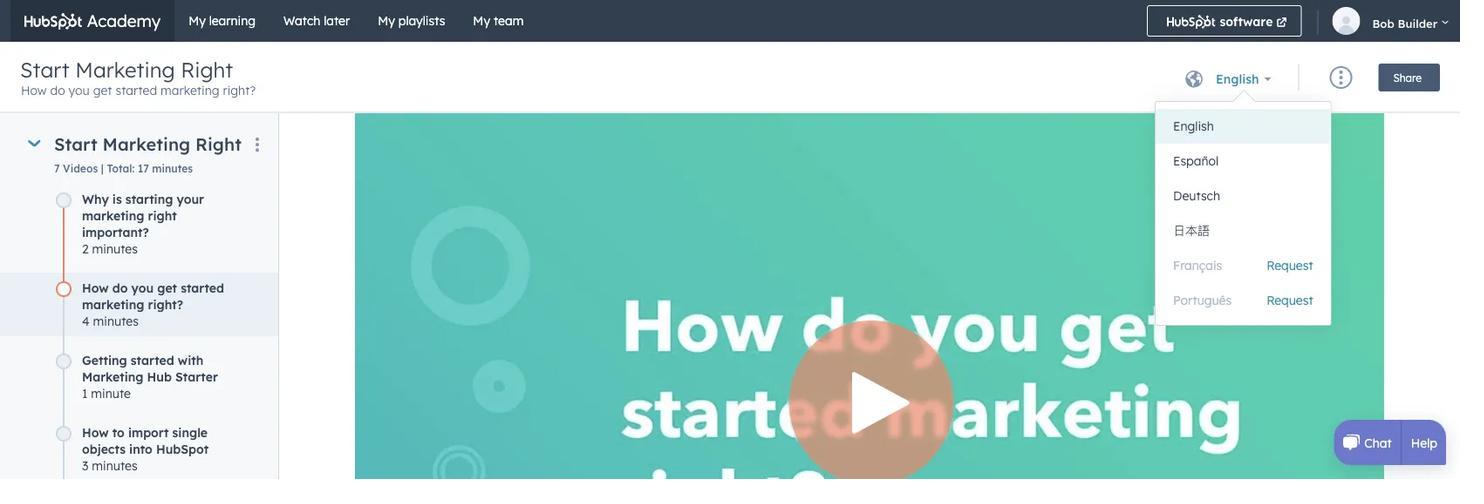 Task type: locate. For each thing, give the bounding box(es) containing it.
0 horizontal spatial my
[[189, 13, 206, 28]]

playlists
[[399, 13, 445, 28]]

list box containing english
[[1156, 102, 1331, 326]]

started up hub
[[131, 353, 174, 368]]

0 horizontal spatial right?
[[148, 297, 183, 312]]

bob builder button
[[1324, 0, 1461, 42]]

marketing for start marketing right how do you get started marketing right?
[[75, 57, 175, 83]]

start for start marketing right
[[54, 133, 97, 155]]

my left learning
[[189, 13, 206, 28]]

2 option from the top
[[1156, 284, 1331, 319]]

0 horizontal spatial get
[[93, 83, 112, 98]]

list containing why is starting your marketing right important?
[[0, 191, 492, 480]]

my left the playlists
[[378, 13, 395, 28]]

2 vertical spatial marketing
[[82, 297, 144, 312]]

0 horizontal spatial english
[[1174, 119, 1215, 134]]

1470 completed list item
[[0, 191, 492, 281]]

2 vertical spatial how
[[82, 425, 109, 440]]

you
[[69, 83, 90, 98], [131, 280, 154, 295]]

import
[[128, 425, 169, 440]]

my playlists
[[378, 13, 445, 28]]

marketing
[[75, 57, 175, 83], [103, 133, 190, 155], [82, 369, 144, 384]]

chat
[[1365, 436, 1393, 451]]

minutes for you
[[93, 313, 139, 329]]

1879 list item
[[0, 425, 492, 480]]

how
[[21, 83, 47, 98], [82, 280, 109, 295], [82, 425, 109, 440]]

hubspot_logo image
[[24, 13, 82, 30], [1168, 15, 1217, 29]]

0 horizontal spatial hubspot_logo image
[[24, 13, 82, 30]]

1 horizontal spatial you
[[131, 280, 154, 295]]

option down français
[[1156, 284, 1331, 319]]

1 my from the left
[[189, 13, 206, 28]]

minutes inside why is starting your marketing right important? 2 minutes
[[92, 241, 138, 256]]

your
[[177, 191, 204, 206]]

navigation
[[175, 0, 1130, 42]]

17
[[138, 162, 149, 175]]

minutes for starting
[[92, 241, 138, 256]]

later
[[324, 13, 350, 28]]

minutes inside how do you get started marketing right? 4 minutes
[[93, 313, 139, 329]]

english down software
[[1216, 71, 1260, 87]]

español button
[[1156, 144, 1237, 179]]

marketing for start marketing right
[[103, 133, 190, 155]]

0 vertical spatial right
[[181, 57, 233, 83]]

marketing inside getting started with marketing hub starter 1 minute
[[82, 369, 144, 384]]

1 vertical spatial marketing
[[82, 208, 144, 223]]

option
[[1156, 249, 1331, 284], [1156, 284, 1331, 319]]

start marketing right
[[54, 133, 242, 155]]

4
[[82, 313, 90, 329]]

starter
[[175, 369, 218, 384]]

hub
[[147, 369, 172, 384]]

start
[[20, 57, 69, 83], [54, 133, 97, 155]]

learning
[[209, 13, 256, 28]]

1 request from the top
[[1267, 258, 1314, 274]]

2 vertical spatial started
[[131, 353, 174, 368]]

0 vertical spatial start
[[20, 57, 69, 83]]

how inside how do you get started marketing right? 4 minutes
[[82, 280, 109, 295]]

0 vertical spatial get
[[93, 83, 112, 98]]

0 vertical spatial started
[[116, 83, 157, 98]]

0 vertical spatial marketing
[[161, 83, 220, 98]]

start for start marketing right how do you get started marketing right?
[[20, 57, 69, 83]]

how up 4
[[82, 280, 109, 295]]

get
[[93, 83, 112, 98], [157, 280, 177, 295]]

português
[[1174, 293, 1232, 308]]

0 vertical spatial how
[[21, 83, 47, 98]]

my for my team
[[473, 13, 491, 28]]

english
[[1216, 71, 1260, 87], [1174, 119, 1215, 134]]

right? up with
[[148, 297, 183, 312]]

1472 list item
[[0, 352, 492, 426]]

request for français
[[1267, 258, 1314, 274]]

1471 list item
[[0, 280, 492, 354]]

right
[[181, 57, 233, 83], [196, 133, 242, 155]]

minutes down 'important?'
[[92, 241, 138, 256]]

right? down learning
[[223, 83, 256, 98]]

right up the your at the top left
[[196, 133, 242, 155]]

getting started with marketing hub starter 1 minute
[[82, 353, 218, 401]]

list
[[0, 191, 492, 480]]

7 videos | total: 17 minutes
[[54, 162, 193, 175]]

0 vertical spatial do
[[50, 83, 65, 98]]

français button
[[1156, 249, 1240, 284]]

1 horizontal spatial right?
[[223, 83, 256, 98]]

how for how do you get started marketing right? 4 minutes
[[82, 280, 109, 295]]

minutes
[[152, 162, 193, 175], [92, 241, 138, 256], [93, 313, 139, 329], [92, 458, 138, 473]]

1 vertical spatial do
[[112, 280, 128, 295]]

1 vertical spatial get
[[157, 280, 177, 295]]

2 request from the top
[[1267, 293, 1314, 308]]

marketing down academy
[[75, 57, 175, 83]]

1 horizontal spatial english
[[1216, 71, 1260, 87]]

you up videos
[[69, 83, 90, 98]]

software
[[1217, 14, 1274, 29]]

0 vertical spatial english
[[1216, 71, 1260, 87]]

watch later link
[[270, 0, 364, 42]]

0 vertical spatial you
[[69, 83, 90, 98]]

you down 'important?'
[[131, 280, 154, 295]]

english inside english dropdown button
[[1216, 71, 1260, 87]]

0 horizontal spatial you
[[69, 83, 90, 98]]

1 vertical spatial right?
[[148, 297, 183, 312]]

2 vertical spatial marketing
[[82, 369, 144, 384]]

marketing up start marketing right on the left top
[[161, 83, 220, 98]]

1 vertical spatial start
[[54, 133, 97, 155]]

0 vertical spatial marketing
[[75, 57, 175, 83]]

get up start marketing right on the left top
[[93, 83, 112, 98]]

start marketing right how do you get started marketing right?
[[20, 57, 256, 98]]

my
[[189, 13, 206, 28], [378, 13, 395, 28], [473, 13, 491, 28]]

videos
[[63, 162, 98, 175]]

english button
[[1156, 109, 1232, 144]]

how inside how to import single objects into hubspot 3 minutes
[[82, 425, 109, 440]]

right inside start marketing right how do you get started marketing right?
[[181, 57, 233, 83]]

1
[[82, 386, 88, 401]]

español
[[1174, 154, 1219, 169]]

right?
[[223, 83, 256, 98], [148, 297, 183, 312]]

minutes down objects
[[92, 458, 138, 473]]

do
[[50, 83, 65, 98], [112, 280, 128, 295]]

started inside start marketing right how do you get started marketing right?
[[116, 83, 157, 98]]

do inside how do you get started marketing right? 4 minutes
[[112, 280, 128, 295]]

start up caret icon
[[20, 57, 69, 83]]

getting
[[82, 353, 127, 368]]

deutsch
[[1174, 188, 1221, 204]]

how up objects
[[82, 425, 109, 440]]

do down 'important?'
[[112, 280, 128, 295]]

right for start marketing right
[[196, 133, 242, 155]]

is
[[112, 191, 122, 206]]

my team
[[473, 13, 524, 28]]

my playlists link
[[364, 0, 459, 42]]

hubspot_logo image for academy
[[24, 13, 82, 30]]

minutes inside how to import single objects into hubspot 3 minutes
[[92, 458, 138, 473]]

watch later
[[284, 13, 350, 28]]

marketing up minute
[[82, 369, 144, 384]]

get inside how do you get started marketing right? 4 minutes
[[157, 280, 177, 295]]

list box
[[1156, 102, 1331, 326]]

marketing
[[161, 83, 220, 98], [82, 208, 144, 223], [82, 297, 144, 312]]

start up videos
[[54, 133, 97, 155]]

to
[[112, 425, 125, 440]]

started up with
[[181, 280, 224, 295]]

1 vertical spatial marketing
[[103, 133, 190, 155]]

|
[[101, 162, 104, 175]]

minutes right 4
[[93, 313, 139, 329]]

1 vertical spatial started
[[181, 280, 224, 295]]

how up caret icon
[[21, 83, 47, 98]]

do up 7
[[50, 83, 65, 98]]

0 vertical spatial request
[[1267, 258, 1314, 274]]

share
[[1394, 71, 1422, 84]]

1 vertical spatial request
[[1267, 293, 1314, 308]]

marketing up the 17
[[103, 133, 190, 155]]

marketing inside start marketing right how do you get started marketing right?
[[75, 57, 175, 83]]

important?
[[82, 224, 149, 240]]

marketing up 'important?'
[[82, 208, 144, 223]]

1 horizontal spatial do
[[112, 280, 128, 295]]

my for my playlists
[[378, 13, 395, 28]]

get down why is starting your marketing right important? 2 minutes
[[157, 280, 177, 295]]

3 my from the left
[[473, 13, 491, 28]]

navigation containing my learning
[[175, 0, 1130, 42]]

1 horizontal spatial my
[[378, 13, 395, 28]]

1 vertical spatial you
[[131, 280, 154, 295]]

1 vertical spatial right
[[196, 133, 242, 155]]

1 option from the top
[[1156, 249, 1331, 284]]

2 my from the left
[[378, 13, 395, 28]]

request
[[1267, 258, 1314, 274], [1267, 293, 1314, 308]]

日本語 button
[[1156, 214, 1228, 249]]

2 horizontal spatial my
[[473, 13, 491, 28]]

marketing inside how do you get started marketing right? 4 minutes
[[82, 297, 144, 312]]

1 horizontal spatial hubspot_logo image
[[1168, 15, 1217, 29]]

start inside start marketing right how do you get started marketing right?
[[20, 57, 69, 83]]

0 horizontal spatial do
[[50, 83, 65, 98]]

starting
[[126, 191, 173, 206]]

started
[[116, 83, 157, 98], [181, 280, 224, 295], [131, 353, 174, 368]]

started up start marketing right on the left top
[[116, 83, 157, 98]]

marketing inside why is starting your marketing right important? 2 minutes
[[82, 208, 144, 223]]

right down my learning link
[[181, 57, 233, 83]]

with
[[178, 353, 204, 368]]

minute
[[91, 386, 131, 401]]

academy
[[82, 10, 161, 31]]

english up español
[[1174, 119, 1215, 134]]

my left team
[[473, 13, 491, 28]]

right for start marketing right how do you get started marketing right?
[[181, 57, 233, 83]]

1 vertical spatial how
[[82, 280, 109, 295]]

marketing up 4
[[82, 297, 144, 312]]

1 vertical spatial english
[[1174, 119, 1215, 134]]

1 horizontal spatial get
[[157, 280, 177, 295]]

0 vertical spatial right?
[[223, 83, 256, 98]]

option up português
[[1156, 249, 1331, 284]]

how to import single objects into hubspot 3 minutes
[[82, 425, 209, 473]]



Task type: describe. For each thing, give the bounding box(es) containing it.
get inside start marketing right how do you get started marketing right?
[[93, 83, 112, 98]]

minutes right the 17
[[152, 162, 193, 175]]

started inside getting started with marketing hub starter 1 minute
[[131, 353, 174, 368]]

2
[[82, 241, 89, 256]]

my for my learning
[[189, 13, 206, 28]]

how inside start marketing right how do you get started marketing right?
[[21, 83, 47, 98]]

bob builder
[[1373, 16, 1438, 31]]

objects
[[82, 442, 126, 457]]

right? inside how do you get started marketing right? 4 minutes
[[148, 297, 183, 312]]

3
[[82, 458, 88, 473]]

right? inside start marketing right how do you get started marketing right?
[[223, 83, 256, 98]]

started inside how do you get started marketing right? 4 minutes
[[181, 280, 224, 295]]

my learning link
[[175, 0, 270, 42]]

marketing inside start marketing right how do you get started marketing right?
[[161, 83, 220, 98]]

into
[[129, 442, 153, 457]]

hubspot_logo image for software
[[1168, 15, 1217, 29]]

single
[[172, 425, 208, 440]]

caret image
[[28, 140, 41, 147]]

right
[[148, 208, 177, 223]]

why is starting your marketing right important? 2 minutes
[[82, 191, 204, 256]]

english button
[[1205, 62, 1273, 97]]

option containing português
[[1156, 284, 1331, 319]]

português button
[[1156, 284, 1250, 319]]

option containing français
[[1156, 249, 1331, 284]]

français
[[1174, 258, 1223, 274]]

minutes for import
[[92, 458, 138, 473]]

my team link
[[459, 0, 538, 42]]

my learning
[[189, 13, 256, 28]]

help
[[1412, 436, 1438, 451]]

builder
[[1399, 16, 1438, 31]]

request for português
[[1267, 293, 1314, 308]]

english inside english button
[[1174, 119, 1215, 134]]

you inside start marketing right how do you get started marketing right?
[[69, 83, 90, 98]]

do inside start marketing right how do you get started marketing right?
[[50, 83, 65, 98]]

日本語
[[1174, 223, 1210, 239]]

how for how to import single objects into hubspot 3 minutes
[[82, 425, 109, 440]]

deutsch button
[[1156, 179, 1238, 214]]

why
[[82, 191, 109, 206]]

total:
[[107, 162, 135, 175]]

watch
[[284, 13, 321, 28]]

share button
[[1379, 63, 1441, 91]]

bob
[[1373, 16, 1395, 31]]

team
[[494, 13, 524, 28]]

hubspot
[[156, 442, 209, 457]]

7
[[54, 162, 60, 175]]

how do you get started marketing right? 4 minutes
[[82, 280, 224, 329]]

you inside how do you get started marketing right? 4 minutes
[[131, 280, 154, 295]]



Task type: vqa. For each thing, say whether or not it's contained in the screenshot.
share on the right top of the page
yes



